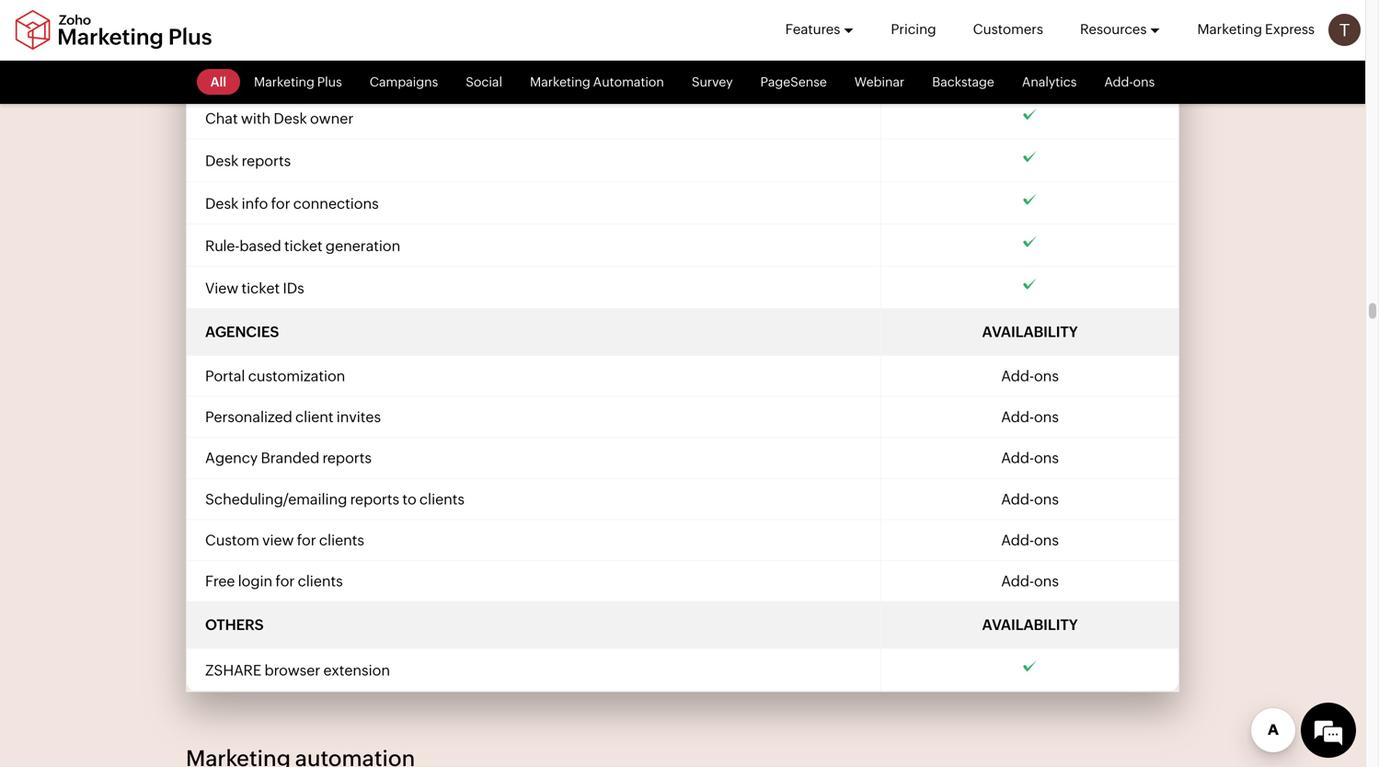 Task type: describe. For each thing, give the bounding box(es) containing it.
integration
[[293, 22, 392, 39]]

clients for free login for clients
[[298, 573, 343, 590]]

zoho marketingplus logo image
[[14, 10, 214, 50]]

webinar
[[855, 75, 905, 89]]

express
[[1266, 21, 1315, 37]]

agency branded reports
[[205, 450, 372, 467]]

zoho desk integration
[[205, 22, 392, 39]]

all
[[211, 75, 226, 89]]

for for login
[[276, 573, 295, 590]]

pricing
[[891, 21, 937, 37]]

owner
[[310, 110, 354, 127]]

availability for others
[[983, 617, 1078, 634]]

tickets
[[254, 68, 299, 85]]

rule-
[[205, 237, 240, 254]]

add-ons for personalized client invites
[[1002, 409, 1059, 426]]

scheduling/emailing
[[205, 491, 347, 508]]

1 horizontal spatial ticket
[[284, 237, 323, 254]]

add-ons for free login for clients
[[1002, 573, 1059, 590]]

pricing link
[[891, 0, 937, 59]]

chat with desk owner
[[205, 110, 354, 127]]

availability for zoho desk integration
[[983, 22, 1078, 39]]

add-ons for agency branded reports
[[1002, 450, 1059, 467]]

marketing automation
[[530, 75, 664, 89]]

clients for scheduling/emailing reports to clients
[[420, 491, 465, 508]]

invites
[[337, 409, 381, 426]]

1 vertical spatial reports
[[323, 450, 372, 467]]

add- for custom view for clients
[[1002, 532, 1035, 549]]

pagesense
[[761, 75, 827, 89]]

add-ons for portal customization
[[1002, 368, 1059, 385]]

personalized
[[205, 409, 292, 426]]

desk for desk info for connections
[[205, 195, 239, 212]]

rule-based ticket generation
[[205, 237, 401, 254]]

ids
[[283, 280, 304, 297]]

personalized client invites
[[205, 409, 381, 426]]

marketing express
[[1198, 21, 1315, 37]]

extension
[[323, 662, 390, 679]]

for for info
[[271, 195, 290, 212]]

resources link
[[1081, 0, 1161, 59]]

customers link
[[973, 0, 1044, 59]]

view ticket ids
[[205, 280, 304, 297]]

survey
[[692, 75, 733, 89]]

free
[[205, 573, 235, 590]]

zshare browser extension
[[205, 662, 390, 679]]

terry turtle image
[[1329, 14, 1361, 46]]

agency
[[205, 450, 258, 467]]

campaigns
[[370, 75, 438, 89]]

portal
[[205, 368, 245, 385]]

analytics
[[1022, 75, 1077, 89]]

updates
[[380, 68, 436, 85]]



Task type: vqa. For each thing, say whether or not it's contained in the screenshot.
the CRM within the Ciel Ingenio para la Vida achieves digital transformation with Zoho CRM Plus.
no



Task type: locate. For each thing, give the bounding box(es) containing it.
scheduling/emailing reports to clients
[[205, 491, 465, 508]]

2 availability from the top
[[983, 324, 1078, 341]]

ons for portal customization
[[1035, 368, 1059, 385]]

social
[[338, 68, 377, 85]]

2 vertical spatial reports
[[350, 491, 400, 508]]

ticket right based at the left top of the page
[[284, 237, 323, 254]]

reports for scheduling/emailing
[[350, 491, 400, 508]]

0 vertical spatial clients
[[420, 491, 465, 508]]

connections
[[293, 195, 379, 212]]

add-ons
[[1105, 75, 1155, 89], [1002, 368, 1059, 385], [1002, 409, 1059, 426], [1002, 450, 1059, 467], [1002, 491, 1059, 508], [1002, 532, 1059, 549], [1002, 573, 1059, 590]]

to
[[403, 491, 417, 508]]

0 vertical spatial for
[[271, 195, 290, 212]]

add- for portal customization
[[1002, 368, 1035, 385]]

2 vertical spatial clients
[[298, 573, 343, 590]]

based
[[240, 237, 281, 254]]

desk
[[252, 22, 290, 39]]

backstage
[[933, 75, 995, 89]]

custom
[[205, 532, 259, 549]]

0 vertical spatial desk
[[274, 110, 307, 127]]

add- for free login for clients
[[1002, 573, 1035, 590]]

add-ons for custom view for clients
[[1002, 532, 1059, 549]]

for right info
[[271, 195, 290, 212]]

desk right with
[[274, 110, 307, 127]]

0 vertical spatial reports
[[242, 152, 291, 170]]

availability
[[983, 22, 1078, 39], [983, 324, 1078, 341], [983, 617, 1078, 634]]

custom view for clients
[[205, 532, 364, 549]]

for right login
[[276, 573, 295, 590]]

customers
[[973, 21, 1044, 37]]

view
[[262, 532, 294, 549]]

browser
[[265, 662, 320, 679]]

for right view
[[297, 532, 316, 549]]

2 vertical spatial for
[[276, 573, 295, 590]]

features link
[[786, 0, 854, 59]]

add-ons for scheduling/emailing reports to clients
[[1002, 491, 1059, 508]]

info
[[242, 195, 268, 212]]

1 vertical spatial availability
[[983, 324, 1078, 341]]

add- for personalized client invites
[[1002, 409, 1035, 426]]

clients down scheduling/emailing reports to clients
[[319, 532, 364, 549]]

ons for agency branded reports
[[1035, 450, 1059, 467]]

add-
[[1105, 75, 1134, 89], [1002, 368, 1035, 385], [1002, 409, 1035, 426], [1002, 450, 1035, 467], [1002, 491, 1035, 508], [1002, 532, 1035, 549], [1002, 573, 1035, 590]]

generation
[[326, 237, 401, 254]]

branded
[[261, 450, 320, 467]]

ticket
[[284, 237, 323, 254], [242, 280, 280, 297]]

marketing
[[1198, 21, 1263, 37]]

zshare
[[205, 662, 262, 679]]

desk down 'chat'
[[205, 152, 239, 170]]

chat
[[205, 110, 238, 127]]

0 vertical spatial availability
[[983, 22, 1078, 39]]

create
[[205, 68, 251, 85]]

zoho
[[205, 22, 249, 39]]

desk info for connections
[[205, 195, 379, 212]]

desk for desk reports
[[205, 152, 239, 170]]

reports down with
[[242, 152, 291, 170]]

1 vertical spatial for
[[297, 532, 316, 549]]

for for view
[[297, 532, 316, 549]]

login
[[238, 573, 273, 590]]

clients for custom view for clients
[[319, 532, 364, 549]]

1 vertical spatial desk
[[205, 152, 239, 170]]

others
[[205, 617, 264, 634]]

agencies
[[205, 324, 279, 341]]

clients down custom view for clients
[[298, 573, 343, 590]]

desk reports
[[205, 152, 291, 170]]

add- for scheduling/emailing reports to clients
[[1002, 491, 1035, 508]]

with
[[241, 110, 271, 127]]

1 vertical spatial ticket
[[242, 280, 280, 297]]

0 horizontal spatial ticket
[[242, 280, 280, 297]]

customization
[[248, 368, 345, 385]]

2 vertical spatial desk
[[205, 195, 239, 212]]

from
[[302, 68, 335, 85]]

clients right to at the bottom left of the page
[[420, 491, 465, 508]]

social
[[466, 75, 503, 89]]

desk
[[274, 110, 307, 127], [205, 152, 239, 170], [205, 195, 239, 212]]

resources
[[1081, 21, 1147, 37]]

ons for custom view for clients
[[1035, 532, 1059, 549]]

2 vertical spatial availability
[[983, 617, 1078, 634]]

for
[[271, 195, 290, 212], [297, 532, 316, 549], [276, 573, 295, 590]]

free login for clients
[[205, 573, 343, 590]]

ons for scheduling/emailing reports to clients
[[1035, 491, 1059, 508]]

reports
[[242, 152, 291, 170], [323, 450, 372, 467], [350, 491, 400, 508]]

reports for desk
[[242, 152, 291, 170]]

add- for agency branded reports
[[1002, 450, 1035, 467]]

reports left to at the bottom left of the page
[[350, 491, 400, 508]]

ons
[[1134, 75, 1155, 89], [1035, 368, 1059, 385], [1035, 409, 1059, 426], [1035, 450, 1059, 467], [1035, 491, 1059, 508], [1035, 532, 1059, 549], [1035, 573, 1059, 590]]

1 availability from the top
[[983, 22, 1078, 39]]

clients
[[420, 491, 465, 508], [319, 532, 364, 549], [298, 573, 343, 590]]

ons for free login for clients
[[1035, 573, 1059, 590]]

availability for agencies
[[983, 324, 1078, 341]]

features
[[786, 21, 841, 37]]

1 vertical spatial clients
[[319, 532, 364, 549]]

ticket left ids
[[242, 280, 280, 297]]

portal customization
[[205, 368, 345, 385]]

0 vertical spatial ticket
[[284, 237, 323, 254]]

ons for personalized client invites
[[1035, 409, 1059, 426]]

reports down "invites"
[[323, 450, 372, 467]]

desk left info
[[205, 195, 239, 212]]

marketing express link
[[1198, 0, 1315, 59]]

view
[[205, 280, 239, 297]]

create tickets from social updates
[[205, 68, 436, 85]]

marketing plus
[[254, 75, 342, 89]]

3 availability from the top
[[983, 617, 1078, 634]]

client
[[295, 409, 334, 426]]



